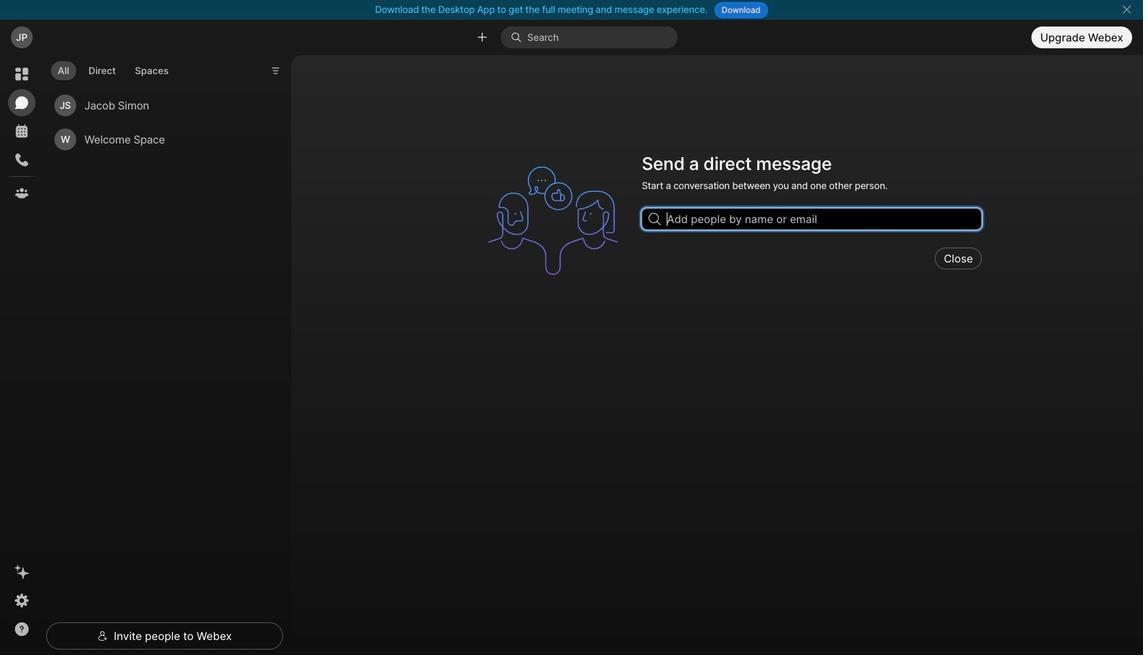 Task type: describe. For each thing, give the bounding box(es) containing it.
Add people by name or email text field
[[642, 209, 982, 230]]

search_18 image
[[649, 213, 661, 226]]

webex tab list
[[8, 61, 35, 207]]

jacob simon list item
[[49, 88, 272, 122]]



Task type: locate. For each thing, give the bounding box(es) containing it.
cancel_16 image
[[1122, 4, 1132, 15]]

welcome space list item
[[49, 122, 272, 156]]

navigation
[[0, 55, 44, 655]]

tab list
[[48, 53, 179, 85]]

start a conversation between you and one other person. image
[[481, 149, 634, 293]]



Task type: vqa. For each thing, say whether or not it's contained in the screenshot.
Message composer toolbar element at the bottom of the page
no



